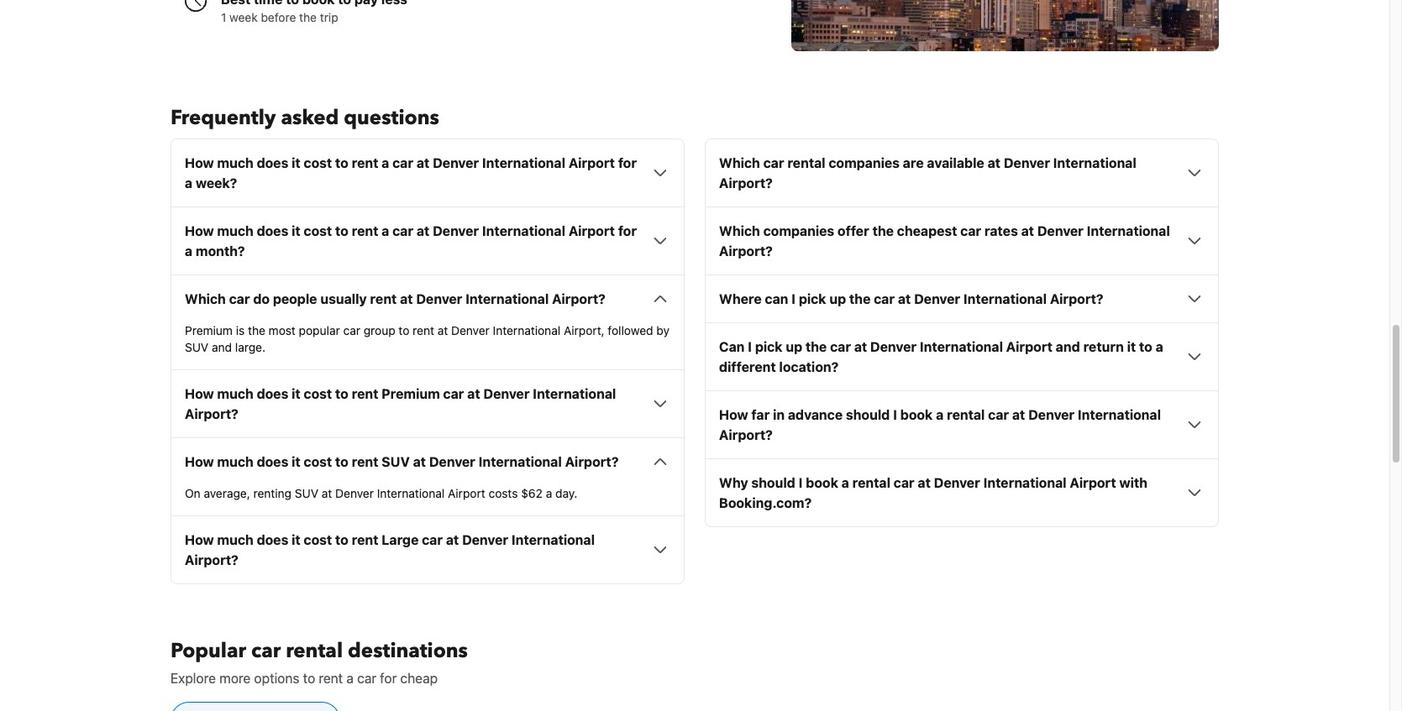 Task type: describe. For each thing, give the bounding box(es) containing it.
different
[[719, 360, 776, 375]]

at inside why should i book a rental car at denver international airport with booking.com?
[[918, 476, 931, 491]]

car inside how much does it cost to rent a car at denver international airport for a week?
[[393, 156, 413, 171]]

denver inside how much does it cost to rent a car at denver international airport for a week?
[[433, 156, 479, 171]]

it inside the can i pick up the car at denver international airport and return it to a different location?
[[1127, 340, 1136, 355]]

cost for how much does it cost to rent a car at denver international airport for a month?
[[304, 224, 332, 239]]

book inside why should i book a rental car at denver international airport with booking.com?
[[806, 476, 838, 491]]

how far in advance should i book a rental car at denver international airport?
[[719, 408, 1161, 443]]

international inside how much does it cost to rent large car at denver international airport?
[[512, 533, 595, 548]]

does for how much does it cost to rent a car at denver international airport for a week?
[[257, 156, 288, 171]]

how for how much does it cost to rent a car at denver international airport for a week?
[[185, 156, 214, 171]]

large
[[382, 533, 419, 548]]

1
[[221, 10, 226, 25]]

group
[[364, 324, 395, 338]]

rental inside why should i book a rental car at denver international airport with booking.com?
[[853, 476, 891, 491]]

where
[[719, 292, 762, 307]]

should inside why should i book a rental car at denver international airport with booking.com?
[[752, 476, 796, 491]]

a inside popular car rental destinations explore more options to rent a car for cheap
[[347, 672, 354, 687]]

international inside which companies offer the cheapest car rates at denver international airport?
[[1087, 224, 1170, 239]]

to inside popular car rental destinations explore more options to rent a car for cheap
[[303, 672, 315, 687]]

return
[[1084, 340, 1124, 355]]

rental inside popular car rental destinations explore more options to rent a car for cheap
[[286, 638, 343, 666]]

car inside the can i pick up the car at denver international airport and return it to a different location?
[[830, 340, 851, 355]]

denver inside which companies offer the cheapest car rates at denver international airport?
[[1038, 224, 1084, 239]]

companies inside which car rental companies are available at denver international airport?
[[829, 156, 900, 171]]

denver inside how far in advance should i book a rental car at denver international airport?
[[1029, 408, 1075, 423]]

companies inside which companies offer the cheapest car rates at denver international airport?
[[763, 224, 834, 239]]

airport inside why should i book a rental car at denver international airport with booking.com?
[[1070, 476, 1116, 491]]

international inside which car rental companies are available at denver international airport?
[[1053, 156, 1137, 171]]

cheapest
[[897, 224, 957, 239]]

by
[[656, 324, 670, 338]]

to inside the can i pick up the car at denver international airport and return it to a different location?
[[1139, 340, 1153, 355]]

at inside how much does it cost to rent a car at denver international airport for a month?
[[417, 224, 430, 239]]

a right the "$62"
[[546, 487, 552, 501]]

which companies offer the cheapest car rates at denver international airport?
[[719, 224, 1170, 259]]

at up on average, renting suv at denver international airport costs $62 a day.
[[413, 455, 426, 470]]

at right renting
[[322, 487, 332, 501]]

renting
[[253, 487, 292, 501]]

denver inside the can i pick up the car at denver international airport and return it to a different location?
[[871, 340, 917, 355]]

premium inside how much does it cost to rent premium car at denver international airport?
[[382, 387, 440, 402]]

airport? inside how much does it cost to rent premium car at denver international airport?
[[185, 407, 238, 422]]

airport? inside how much does it cost to rent large car at denver international airport?
[[185, 553, 238, 568]]

can
[[719, 340, 745, 355]]

costs
[[489, 487, 518, 501]]

does for how much does it cost to rent large car at denver international airport?
[[257, 533, 288, 548]]

it for how much does it cost to rent large car at denver international airport?
[[292, 533, 301, 548]]

suv inside dropdown button
[[382, 455, 410, 470]]

how for how much does it cost to rent a car at denver international airport for a month?
[[185, 224, 214, 239]]

airport inside how much does it cost to rent a car at denver international airport for a week?
[[569, 156, 615, 171]]

a down questions
[[382, 156, 389, 171]]

airport,
[[564, 324, 605, 338]]

how for how much does it cost to rent suv at denver international airport?
[[185, 455, 214, 470]]

rent up group on the left top
[[370, 292, 397, 307]]

which for which car do people usually rent at denver international airport?
[[185, 292, 226, 307]]

should inside how far in advance should i book a rental car at denver international airport?
[[846, 408, 890, 423]]

how much does it cost to rent suv at denver international airport? button
[[185, 452, 671, 472]]

to inside how much does it cost to rent large car at denver international airport?
[[335, 533, 349, 548]]

a inside why should i book a rental car at denver international airport with booking.com?
[[842, 476, 849, 491]]

where can i pick up the car at denver international airport?
[[719, 292, 1104, 307]]

the down offer
[[849, 292, 871, 307]]

airport? inside which car rental companies are available at denver international airport?
[[719, 176, 773, 191]]

location?
[[779, 360, 839, 375]]

airport inside the can i pick up the car at denver international airport and return it to a different location?
[[1006, 340, 1053, 355]]

cost for how much does it cost to rent premium car at denver international airport?
[[304, 387, 332, 402]]

car inside how far in advance should i book a rental car at denver international airport?
[[988, 408, 1009, 423]]

i inside how far in advance should i book a rental car at denver international airport?
[[893, 408, 897, 423]]

denver inside how much does it cost to rent premium car at denver international airport?
[[483, 387, 530, 402]]

why should i book a rental car at denver international airport with booking.com?
[[719, 476, 1148, 511]]

at up the can i pick up the car at denver international airport and return it to a different location?
[[898, 292, 911, 307]]

the left trip on the top left
[[299, 10, 317, 25]]

international inside how much does it cost to rent premium car at denver international airport?
[[533, 387, 616, 402]]

pick inside the can i pick up the car at denver international airport and return it to a different location?
[[755, 340, 783, 355]]

popular car rental destinations explore more options to rent a car for cheap
[[171, 638, 468, 687]]

denver inside why should i book a rental car at denver international airport with booking.com?
[[934, 476, 980, 491]]

it for how much does it cost to rent premium car at denver international airport?
[[292, 387, 301, 402]]

week?
[[196, 176, 237, 191]]

do
[[253, 292, 270, 307]]

how for how far in advance should i book a rental car at denver international airport?
[[719, 408, 748, 423]]

people
[[273, 292, 317, 307]]

for for how much does it cost to rent a car at denver international airport for a month?
[[618, 224, 637, 239]]

a inside the can i pick up the car at denver international airport and return it to a different location?
[[1156, 340, 1164, 355]]

how for how much does it cost to rent large car at denver international airport?
[[185, 533, 214, 548]]

on
[[185, 487, 201, 501]]

rent inside how much does it cost to rent a car at denver international airport for a month?
[[352, 224, 378, 239]]

car inside how much does it cost to rent a car at denver international airport for a month?
[[393, 224, 413, 239]]

car inside premium is the most popular car group to rent at denver international airport, followed by suv and large.
[[343, 324, 360, 338]]

how much does it cost to rent a car at denver international airport for a week? button
[[185, 153, 671, 193]]

rent inside dropdown button
[[352, 455, 378, 470]]

premium inside premium is the most popular car group to rent at denver international airport, followed by suv and large.
[[185, 324, 233, 338]]

international inside how far in advance should i book a rental car at denver international airport?
[[1078, 408, 1161, 423]]

a left week?
[[185, 176, 193, 191]]

explore
[[171, 672, 216, 687]]

and inside the can i pick up the car at denver international airport and return it to a different location?
[[1056, 340, 1080, 355]]

cost for how much does it cost to rent suv at denver international airport?
[[304, 455, 332, 470]]

average,
[[204, 487, 250, 501]]

week
[[229, 10, 258, 25]]

denver inside premium is the most popular car group to rent at denver international airport, followed by suv and large.
[[451, 324, 490, 338]]

to inside dropdown button
[[335, 455, 349, 470]]

asked
[[281, 104, 339, 132]]

before
[[261, 10, 296, 25]]

which car do people usually rent at denver international airport?
[[185, 292, 606, 307]]

up inside where can i pick up the car at denver international airport? dropdown button
[[830, 292, 846, 307]]

does for how much does it cost to rent a car at denver international airport for a month?
[[257, 224, 288, 239]]

international inside how much does it cost to rent a car at denver international airport for a month?
[[482, 224, 565, 239]]

how much does it cost to rent suv at denver international airport?
[[185, 455, 619, 470]]

international inside premium is the most popular car group to rent at denver international airport, followed by suv and large.
[[493, 324, 561, 338]]

does for how much does it cost to rent premium car at denver international airport?
[[257, 387, 288, 402]]

offer
[[838, 224, 869, 239]]

car inside which car rental companies are available at denver international airport?
[[763, 156, 784, 171]]

at inside how much does it cost to rent premium car at denver international airport?
[[467, 387, 480, 402]]

why should i book a rental car at denver international airport with booking.com? button
[[719, 473, 1205, 514]]

much for how much does it cost to rent a car at denver international airport for a month?
[[217, 224, 254, 239]]

most
[[269, 324, 296, 338]]

suv inside premium is the most popular car group to rent at denver international airport, followed by suv and large.
[[185, 341, 209, 355]]

which car do people usually rent at denver international airport? button
[[185, 289, 671, 309]]

the inside which companies offer the cheapest car rates at denver international airport?
[[873, 224, 894, 239]]



Task type: vqa. For each thing, say whether or not it's contained in the screenshot.
'rent' inside How much does it cost to rent Premium car at Denver International Airport?
yes



Task type: locate. For each thing, give the bounding box(es) containing it.
1 horizontal spatial should
[[846, 408, 890, 423]]

companies left are
[[829, 156, 900, 171]]

popular
[[299, 324, 340, 338]]

0 horizontal spatial up
[[786, 340, 803, 355]]

for inside popular car rental destinations explore more options to rent a car for cheap
[[380, 672, 397, 687]]

0 horizontal spatial premium
[[185, 324, 233, 338]]

up inside the can i pick up the car at denver international airport and return it to a different location?
[[786, 340, 803, 355]]

i
[[792, 292, 796, 307], [748, 340, 752, 355], [893, 408, 897, 423], [799, 476, 803, 491]]

at down how far in advance should i book a rental car at denver international airport?
[[918, 476, 931, 491]]

international
[[482, 156, 565, 171], [1053, 156, 1137, 171], [482, 224, 565, 239], [1087, 224, 1170, 239], [466, 292, 549, 307], [964, 292, 1047, 307], [493, 324, 561, 338], [920, 340, 1003, 355], [533, 387, 616, 402], [1078, 408, 1161, 423], [479, 455, 562, 470], [984, 476, 1067, 491], [377, 487, 445, 501], [512, 533, 595, 548]]

rent inside premium is the most popular car group to rent at denver international airport, followed by suv and large.
[[413, 324, 434, 338]]

and left return
[[1056, 340, 1080, 355]]

a down how much does it cost to rent a car at denver international airport for a week?
[[382, 224, 389, 239]]

book inside how far in advance should i book a rental car at denver international airport?
[[900, 408, 933, 423]]

why
[[719, 476, 748, 491]]

denver inside how much does it cost to rent a car at denver international airport for a month?
[[433, 224, 479, 239]]

1 vertical spatial companies
[[763, 224, 834, 239]]

1 vertical spatial up
[[786, 340, 803, 355]]

how inside how much does it cost to rent a car at denver international airport for a month?
[[185, 224, 214, 239]]

2 cost from the top
[[304, 224, 332, 239]]

2 vertical spatial for
[[380, 672, 397, 687]]

to inside how much does it cost to rent a car at denver international airport for a week?
[[335, 156, 349, 171]]

at inside how much does it cost to rent large car at denver international airport?
[[446, 533, 459, 548]]

denver
[[433, 156, 479, 171], [1004, 156, 1050, 171], [433, 224, 479, 239], [1038, 224, 1084, 239], [416, 292, 462, 307], [914, 292, 961, 307], [451, 324, 490, 338], [871, 340, 917, 355], [483, 387, 530, 402], [1029, 408, 1075, 423], [429, 455, 476, 470], [934, 476, 980, 491], [335, 487, 374, 501], [462, 533, 508, 548]]

1 week before the trip
[[221, 10, 338, 25]]

international inside the can i pick up the car at denver international airport and return it to a different location?
[[920, 340, 1003, 355]]

to inside how much does it cost to rent premium car at denver international airport?
[[335, 387, 349, 402]]

cost inside how much does it cost to rent a car at denver international airport for a week?
[[304, 156, 332, 171]]

4 cost from the top
[[304, 455, 332, 470]]

suv right renting
[[295, 487, 318, 501]]

i right can
[[748, 340, 752, 355]]

rental inside how far in advance should i book a rental car at denver international airport?
[[947, 408, 985, 423]]

the
[[299, 10, 317, 25], [873, 224, 894, 239], [849, 292, 871, 307], [248, 324, 265, 338], [806, 340, 827, 355]]

car inside how much does it cost to rent premium car at denver international airport?
[[443, 387, 464, 402]]

1 horizontal spatial up
[[830, 292, 846, 307]]

rates
[[985, 224, 1018, 239]]

denver inside the which car do people usually rent at denver international airport? dropdown button
[[416, 292, 462, 307]]

much for how much does it cost to rent large car at denver international airport?
[[217, 533, 254, 548]]

at right available
[[988, 156, 1001, 171]]

does up do
[[257, 224, 288, 239]]

much inside how much does it cost to rent a car at denver international airport for a week?
[[217, 156, 254, 171]]

3 much from the top
[[217, 387, 254, 402]]

cost
[[304, 156, 332, 171], [304, 224, 332, 239], [304, 387, 332, 402], [304, 455, 332, 470], [304, 533, 332, 548]]

1 vertical spatial which
[[719, 224, 760, 239]]

3 does from the top
[[257, 387, 288, 402]]

on average, renting suv at denver international airport costs $62 a day.
[[185, 487, 577, 501]]

for inside how much does it cost to rent a car at denver international airport for a week?
[[618, 156, 637, 171]]

does inside how much does it cost to rent premium car at denver international airport?
[[257, 387, 288, 402]]

5 cost from the top
[[304, 533, 332, 548]]

where can i pick up the car at denver international airport? button
[[719, 289, 1205, 309]]

does down "large."
[[257, 387, 288, 402]]

are
[[903, 156, 924, 171]]

0 vertical spatial up
[[830, 292, 846, 307]]

followed
[[608, 324, 653, 338]]

1 vertical spatial pick
[[755, 340, 783, 355]]

does up renting
[[257, 455, 288, 470]]

cost inside how much does it cost to rent premium car at denver international airport?
[[304, 387, 332, 402]]

at inside premium is the most popular car group to rent at denver international airport, followed by suv and large.
[[438, 324, 448, 338]]

questions
[[344, 104, 439, 132]]

cost inside how much does it cost to rent large car at denver international airport?
[[304, 533, 332, 548]]

frequently
[[171, 104, 276, 132]]

which inside which companies offer the cheapest car rates at denver international airport?
[[719, 224, 760, 239]]

it inside how much does it cost to rent a car at denver international airport for a month?
[[292, 224, 301, 239]]

should right advance
[[846, 408, 890, 423]]

does down renting
[[257, 533, 288, 548]]

1 horizontal spatial premium
[[382, 387, 440, 402]]

to left large
[[335, 533, 349, 548]]

rent down questions
[[352, 156, 378, 171]]

0 vertical spatial which
[[719, 156, 760, 171]]

far
[[752, 408, 770, 423]]

how inside how much does it cost to rent large car at denver international airport?
[[185, 533, 214, 548]]

does down frequently asked questions on the left of the page
[[257, 156, 288, 171]]

which for which car rental companies are available at denver international airport?
[[719, 156, 760, 171]]

cost up on average, renting suv at denver international airport costs $62 a day.
[[304, 455, 332, 470]]

advance
[[788, 408, 843, 423]]

1 does from the top
[[257, 156, 288, 171]]

how much does it cost to rent large car at denver international airport? button
[[185, 530, 671, 571]]

at right large
[[446, 533, 459, 548]]

and
[[1056, 340, 1080, 355], [212, 341, 232, 355]]

rent up usually at the top of the page
[[352, 224, 378, 239]]

a
[[382, 156, 389, 171], [185, 176, 193, 191], [382, 224, 389, 239], [185, 244, 193, 259], [1156, 340, 1164, 355], [936, 408, 944, 423], [842, 476, 849, 491], [546, 487, 552, 501], [347, 672, 354, 687]]

$62
[[521, 487, 543, 501]]

1 vertical spatial suv
[[382, 455, 410, 470]]

2 much from the top
[[217, 224, 254, 239]]

denver inside which car rental companies are available at denver international airport?
[[1004, 156, 1050, 171]]

can i pick up the car at denver international airport and return it to a different location? button
[[719, 337, 1205, 377]]

much up month?
[[217, 224, 254, 239]]

a left month?
[[185, 244, 193, 259]]

denver inside where can i pick up the car at denver international airport? dropdown button
[[914, 292, 961, 307]]

airport? inside how far in advance should i book a rental car at denver international airport?
[[719, 428, 773, 443]]

rent down the which car do people usually rent at denver international airport? dropdown button
[[413, 324, 434, 338]]

for inside how much does it cost to rent a car at denver international airport for a month?
[[618, 224, 637, 239]]

cost up people
[[304, 224, 332, 239]]

2 does from the top
[[257, 224, 288, 239]]

premium is the most popular car group to rent at denver international airport, followed by suv and large.
[[185, 324, 670, 355]]

1 vertical spatial premium
[[382, 387, 440, 402]]

premium left is
[[185, 324, 233, 338]]

book down the can i pick up the car at denver international airport and return it to a different location?
[[900, 408, 933, 423]]

which companies offer the cheapest car rates at denver international airport? button
[[719, 221, 1205, 262]]

1 horizontal spatial book
[[900, 408, 933, 423]]

a right return
[[1156, 340, 1164, 355]]

how inside how far in advance should i book a rental car at denver international airport?
[[719, 408, 748, 423]]

is
[[236, 324, 245, 338]]

at down how much does it cost to rent a car at denver international airport for a week? dropdown button
[[417, 224, 430, 239]]

to inside premium is the most popular car group to rent at denver international airport, followed by suv and large.
[[399, 324, 410, 338]]

it inside how much does it cost to rent premium car at denver international airport?
[[292, 387, 301, 402]]

the inside premium is the most popular car group to rent at denver international airport, followed by suv and large.
[[248, 324, 265, 338]]

car inside how much does it cost to rent large car at denver international airport?
[[422, 533, 443, 548]]

and inside premium is the most popular car group to rent at denver international airport, followed by suv and large.
[[212, 341, 232, 355]]

it for how much does it cost to rent a car at denver international airport for a week?
[[292, 156, 301, 171]]

does for how much does it cost to rent suv at denver international airport?
[[257, 455, 288, 470]]

how much does it cost to rent premium car at denver international airport?
[[185, 387, 616, 422]]

to right group on the left top
[[399, 324, 410, 338]]

1 vertical spatial for
[[618, 224, 637, 239]]

much for how much does it cost to rent suv at denver international airport?
[[217, 455, 254, 470]]

0 vertical spatial companies
[[829, 156, 900, 171]]

4 does from the top
[[257, 455, 288, 470]]

how much does it cost to rent a car at denver international airport for a month? button
[[185, 221, 671, 262]]

5 does from the top
[[257, 533, 288, 548]]

international inside how much does it cost to rent a car at denver international airport for a week?
[[482, 156, 565, 171]]

pick right 'can' on the right top
[[799, 292, 826, 307]]

suv
[[185, 341, 209, 355], [382, 455, 410, 470], [295, 487, 318, 501]]

available
[[927, 156, 985, 171]]

1 horizontal spatial and
[[1056, 340, 1080, 355]]

much up average,
[[217, 455, 254, 470]]

which inside which car rental companies are available at denver international airport?
[[719, 156, 760, 171]]

suv up on average, renting suv at denver international airport costs $62 a day.
[[382, 455, 410, 470]]

i right 'can' on the right top
[[792, 292, 796, 307]]

cost down popular
[[304, 387, 332, 402]]

much inside how much does it cost to rent large car at denver international airport?
[[217, 533, 254, 548]]

at inside the can i pick up the car at denver international airport and return it to a different location?
[[854, 340, 867, 355]]

in
[[773, 408, 785, 423]]

day.
[[555, 487, 577, 501]]

1 vertical spatial should
[[752, 476, 796, 491]]

to right return
[[1139, 340, 1153, 355]]

4 much from the top
[[217, 455, 254, 470]]

airport
[[569, 156, 615, 171], [569, 224, 615, 239], [1006, 340, 1053, 355], [1070, 476, 1116, 491], [448, 487, 485, 501]]

does inside how much does it cost to rent a car at denver international airport for a week?
[[257, 156, 288, 171]]

1 vertical spatial book
[[806, 476, 838, 491]]

cost for how much does it cost to rent a car at denver international airport for a week?
[[304, 156, 332, 171]]

it for how much does it cost to rent a car at denver international airport for a month?
[[292, 224, 301, 239]]

a down advance
[[842, 476, 849, 491]]

how much does it cost to rent premium car at denver international airport? button
[[185, 384, 671, 425]]

with
[[1120, 476, 1148, 491]]

at down premium is the most popular car group to rent at denver international airport, followed by suv and large.
[[467, 387, 480, 402]]

rent inside popular car rental destinations explore more options to rent a car for cheap
[[319, 672, 343, 687]]

and left "large."
[[212, 341, 232, 355]]

month?
[[196, 244, 245, 259]]

2 vertical spatial which
[[185, 292, 226, 307]]

the up "location?"
[[806, 340, 827, 355]]

to down asked
[[335, 156, 349, 171]]

for for how much does it cost to rent a car at denver international airport for a week?
[[618, 156, 637, 171]]

should
[[846, 408, 890, 423], [752, 476, 796, 491]]

a beautiful view of denver serviced by denver international airport image
[[792, 0, 1219, 51]]

how much does it cost to rent large car at denver international airport?
[[185, 533, 595, 568]]

tab list
[[157, 703, 1233, 712]]

1 cost from the top
[[304, 156, 332, 171]]

0 horizontal spatial suv
[[185, 341, 209, 355]]

it for how much does it cost to rent suv at denver international airport?
[[292, 455, 301, 470]]

companies left offer
[[763, 224, 834, 239]]

to up usually at the top of the page
[[335, 224, 349, 239]]

how much does it cost to rent a car at denver international airport for a week?
[[185, 156, 637, 191]]

book
[[900, 408, 933, 423], [806, 476, 838, 491]]

frequently asked questions
[[171, 104, 439, 132]]

usually
[[320, 292, 367, 307]]

to inside how much does it cost to rent a car at denver international airport for a month?
[[335, 224, 349, 239]]

up up "location?"
[[786, 340, 803, 355]]

which
[[719, 156, 760, 171], [719, 224, 760, 239], [185, 292, 226, 307]]

car inside why should i book a rental car at denver international airport with booking.com?
[[894, 476, 915, 491]]

i down the can i pick up the car at denver international airport and return it to a different location?
[[893, 408, 897, 423]]

rental
[[788, 156, 826, 171], [947, 408, 985, 423], [853, 476, 891, 491], [286, 638, 343, 666]]

much for how much does it cost to rent a car at denver international airport for a week?
[[217, 156, 254, 171]]

airport inside how much does it cost to rent a car at denver international airport for a month?
[[569, 224, 615, 239]]

which car rental companies are available at denver international airport? button
[[719, 153, 1205, 193]]

denver inside how much does it cost to rent large car at denver international airport?
[[462, 533, 508, 548]]

can i pick up the car at denver international airport and return it to a different location?
[[719, 340, 1164, 375]]

up right 'can' on the right top
[[830, 292, 846, 307]]

at inside how much does it cost to rent a car at denver international airport for a week?
[[417, 156, 430, 171]]

should up booking.com?
[[752, 476, 796, 491]]

i inside why should i book a rental car at denver international airport with booking.com?
[[799, 476, 803, 491]]

international inside why should i book a rental car at denver international airport with booking.com?
[[984, 476, 1067, 491]]

2 vertical spatial suv
[[295, 487, 318, 501]]

i inside the can i pick up the car at denver international airport and return it to a different location?
[[748, 340, 752, 355]]

1 much from the top
[[217, 156, 254, 171]]

0 vertical spatial suv
[[185, 341, 209, 355]]

pick
[[799, 292, 826, 307], [755, 340, 783, 355]]

1 horizontal spatial pick
[[799, 292, 826, 307]]

it inside how much does it cost to rent a car at denver international airport for a week?
[[292, 156, 301, 171]]

much down "large."
[[217, 387, 254, 402]]

options
[[254, 672, 300, 687]]

to right options
[[303, 672, 315, 687]]

how inside how much does it cost to rent premium car at denver international airport?
[[185, 387, 214, 402]]

much
[[217, 156, 254, 171], [217, 224, 254, 239], [217, 387, 254, 402], [217, 455, 254, 470], [217, 533, 254, 548]]

does inside dropdown button
[[257, 455, 288, 470]]

up
[[830, 292, 846, 307], [786, 340, 803, 355]]

premium
[[185, 324, 233, 338], [382, 387, 440, 402]]

at inside how far in advance should i book a rental car at denver international airport?
[[1012, 408, 1025, 423]]

a inside how far in advance should i book a rental car at denver international airport?
[[936, 408, 944, 423]]

0 horizontal spatial should
[[752, 476, 796, 491]]

how far in advance should i book a rental car at denver international airport? button
[[719, 405, 1205, 446]]

the inside the can i pick up the car at denver international airport and return it to a different location?
[[806, 340, 827, 355]]

car inside which companies offer the cheapest car rates at denver international airport?
[[961, 224, 981, 239]]

3 cost from the top
[[304, 387, 332, 402]]

how for how much does it cost to rent premium car at denver international airport?
[[185, 387, 214, 402]]

how
[[185, 156, 214, 171], [185, 224, 214, 239], [185, 387, 214, 402], [719, 408, 748, 423], [185, 455, 214, 470], [185, 533, 214, 548]]

a down destinations at left
[[347, 672, 354, 687]]

for
[[618, 156, 637, 171], [618, 224, 637, 239], [380, 672, 397, 687]]

rent up on average, renting suv at denver international airport costs $62 a day.
[[352, 455, 378, 470]]

0 horizontal spatial pick
[[755, 340, 783, 355]]

a down the can i pick up the car at denver international airport and return it to a different location?
[[936, 408, 944, 423]]

at down questions
[[417, 156, 430, 171]]

the right is
[[248, 324, 265, 338]]

trip
[[320, 10, 338, 25]]

0 vertical spatial for
[[618, 156, 637, 171]]

booking.com?
[[719, 496, 812, 511]]

rent right options
[[319, 672, 343, 687]]

does
[[257, 156, 288, 171], [257, 224, 288, 239], [257, 387, 288, 402], [257, 455, 288, 470], [257, 533, 288, 548]]

cost down asked
[[304, 156, 332, 171]]

how inside how much does it cost to rent a car at denver international airport for a week?
[[185, 156, 214, 171]]

it
[[292, 156, 301, 171], [292, 224, 301, 239], [1127, 340, 1136, 355], [292, 387, 301, 402], [292, 455, 301, 470], [292, 533, 301, 548]]

i up booking.com?
[[799, 476, 803, 491]]

rental inside which car rental companies are available at denver international airport?
[[788, 156, 826, 171]]

airport? inside which companies offer the cheapest car rates at denver international airport?
[[719, 244, 773, 259]]

rent inside how much does it cost to rent a car at denver international airport for a week?
[[352, 156, 378, 171]]

much up week?
[[217, 156, 254, 171]]

cost inside the how much does it cost to rent suv at denver international airport? dropdown button
[[304, 455, 332, 470]]

can
[[765, 292, 789, 307]]

popular
[[171, 638, 246, 666]]

5 much from the top
[[217, 533, 254, 548]]

rent inside how much does it cost to rent large car at denver international airport?
[[352, 533, 378, 548]]

at down where can i pick up the car at denver international airport?
[[854, 340, 867, 355]]

2 horizontal spatial suv
[[382, 455, 410, 470]]

at down the which car do people usually rent at denver international airport? dropdown button
[[438, 324, 448, 338]]

book up booking.com?
[[806, 476, 838, 491]]

1 horizontal spatial suv
[[295, 487, 318, 501]]

cost down on average, renting suv at denver international airport costs $62 a day.
[[304, 533, 332, 548]]

premium down premium is the most popular car group to rent at denver international airport, followed by suv and large.
[[382, 387, 440, 402]]

cheap
[[400, 672, 438, 687]]

at inside which car rental companies are available at denver international airport?
[[988, 156, 1001, 171]]

at right rates
[[1021, 224, 1034, 239]]

the right offer
[[873, 224, 894, 239]]

at down can i pick up the car at denver international airport and return it to a different location? dropdown button on the right of the page
[[1012, 408, 1025, 423]]

rent
[[352, 156, 378, 171], [352, 224, 378, 239], [370, 292, 397, 307], [413, 324, 434, 338], [352, 387, 378, 402], [352, 455, 378, 470], [352, 533, 378, 548], [319, 672, 343, 687]]

much for how much does it cost to rent premium car at denver international airport?
[[217, 387, 254, 402]]

0 horizontal spatial and
[[212, 341, 232, 355]]

0 vertical spatial premium
[[185, 324, 233, 338]]

it inside how much does it cost to rent large car at denver international airport?
[[292, 533, 301, 548]]

to
[[335, 156, 349, 171], [335, 224, 349, 239], [399, 324, 410, 338], [1139, 340, 1153, 355], [335, 387, 349, 402], [335, 455, 349, 470], [335, 533, 349, 548], [303, 672, 315, 687]]

at
[[417, 156, 430, 171], [988, 156, 1001, 171], [417, 224, 430, 239], [1021, 224, 1034, 239], [400, 292, 413, 307], [898, 292, 911, 307], [438, 324, 448, 338], [854, 340, 867, 355], [467, 387, 480, 402], [1012, 408, 1025, 423], [413, 455, 426, 470], [918, 476, 931, 491], [322, 487, 332, 501], [446, 533, 459, 548]]

how much does it cost to rent a car at denver international airport for a month?
[[185, 224, 637, 259]]

pick up different
[[755, 340, 783, 355]]

rent down group on the left top
[[352, 387, 378, 402]]

denver inside the how much does it cost to rent suv at denver international airport? dropdown button
[[429, 455, 476, 470]]

companies
[[829, 156, 900, 171], [763, 224, 834, 239]]

0 vertical spatial book
[[900, 408, 933, 423]]

cost for how much does it cost to rent large car at denver international airport?
[[304, 533, 332, 548]]

much inside dropdown button
[[217, 455, 254, 470]]

at up premium is the most popular car group to rent at denver international airport, followed by suv and large.
[[400, 292, 413, 307]]

car
[[393, 156, 413, 171], [763, 156, 784, 171], [393, 224, 413, 239], [961, 224, 981, 239], [229, 292, 250, 307], [874, 292, 895, 307], [343, 324, 360, 338], [830, 340, 851, 355], [443, 387, 464, 402], [988, 408, 1009, 423], [894, 476, 915, 491], [422, 533, 443, 548], [251, 638, 281, 666], [357, 672, 377, 687]]

rent inside how much does it cost to rent premium car at denver international airport?
[[352, 387, 378, 402]]

at inside which companies offer the cheapest car rates at denver international airport?
[[1021, 224, 1034, 239]]

to down popular
[[335, 387, 349, 402]]

rent left large
[[352, 533, 378, 548]]

large.
[[235, 341, 266, 355]]

more
[[219, 672, 251, 687]]

much down average,
[[217, 533, 254, 548]]

0 horizontal spatial book
[[806, 476, 838, 491]]

0 vertical spatial should
[[846, 408, 890, 423]]

0 vertical spatial pick
[[799, 292, 826, 307]]

to up on average, renting suv at denver international airport costs $62 a day.
[[335, 455, 349, 470]]

which for which companies offer the cheapest car rates at denver international airport?
[[719, 224, 760, 239]]

much inside how much does it cost to rent premium car at denver international airport?
[[217, 387, 254, 402]]

does inside how much does it cost to rent large car at denver international airport?
[[257, 533, 288, 548]]

destinations
[[348, 638, 468, 666]]

which car rental companies are available at denver international airport?
[[719, 156, 1137, 191]]

suv left "large."
[[185, 341, 209, 355]]



